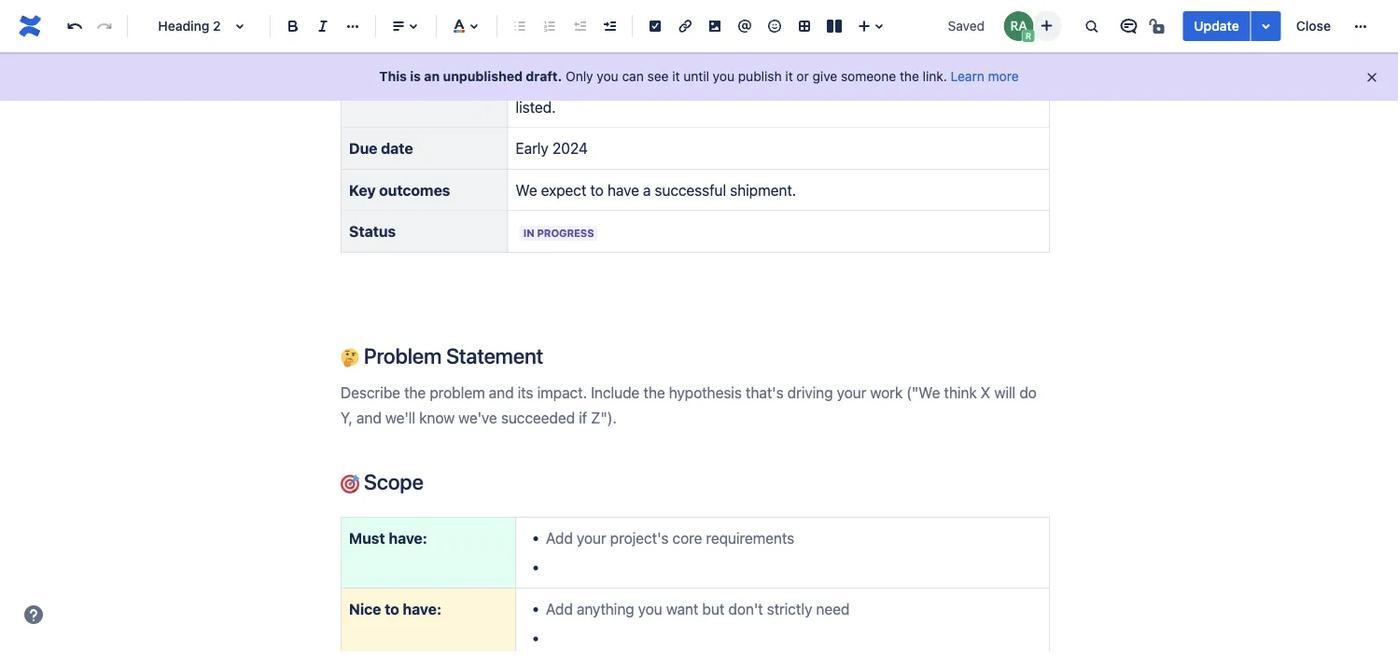 Task type: vqa. For each thing, say whether or not it's contained in the screenshot.
the Navigation BUTTON
no



Task type: locate. For each thing, give the bounding box(es) containing it.
in progress
[[523, 227, 594, 239]]

redo ⌘⇧z image
[[93, 15, 116, 37]]

to left link.
[[905, 73, 919, 90]]

the left learn
[[922, 73, 944, 90]]

have left a
[[608, 181, 639, 199]]

you right until
[[713, 69, 735, 84]]

italic ⌘i image
[[312, 15, 334, 37]]

nice to have:
[[349, 600, 442, 618]]

key
[[349, 181, 376, 199]]

close button
[[1285, 11, 1342, 41]]

key outcomes
[[349, 181, 450, 199]]

we left the expect
[[516, 181, 537, 199]]

to right nice
[[385, 600, 399, 618]]

0 horizontal spatial you
[[597, 69, 619, 84]]

1 horizontal spatial have
[[766, 73, 798, 90]]

is
[[410, 69, 421, 84]]

no restrictions image
[[1148, 15, 1170, 37]]

the left link.
[[900, 69, 919, 84]]

have inside make sure to ship the shipments. we have to deliver them to the addresses as listed.
[[766, 73, 798, 90]]

progress
[[537, 227, 594, 239]]

listed.
[[516, 98, 556, 116]]

early
[[516, 140, 549, 157]]

sally
[[516, 31, 547, 49]]

to left deliver
[[801, 73, 815, 90]]

bullet list ⌘⇧8 image
[[509, 15, 531, 37]]

it left or at the right top
[[786, 69, 793, 84]]

0 vertical spatial have
[[766, 73, 798, 90]]

indent tab image
[[598, 15, 621, 37]]

shipments.
[[663, 73, 737, 90]]

only
[[566, 69, 593, 84]]

more image
[[1350, 15, 1372, 37]]

1 it from the left
[[672, 69, 680, 84]]

0 horizontal spatial it
[[672, 69, 680, 84]]

we expect to have a successful shipment.
[[516, 181, 800, 199]]

undo ⌘z image
[[63, 15, 86, 37]]

:thinking: image
[[341, 349, 359, 367]]

:dart: image
[[341, 475, 359, 494], [341, 475, 359, 494]]

saved
[[948, 18, 985, 34]]

to right the expect
[[590, 181, 604, 199]]

the
[[900, 69, 919, 84], [638, 73, 659, 90], [922, 73, 944, 90]]

0 vertical spatial we
[[741, 73, 762, 90]]

status
[[349, 223, 396, 240]]

we
[[741, 73, 762, 90], [516, 181, 537, 199]]

editable content region
[[311, 0, 1080, 653]]

heading 2
[[158, 18, 221, 34]]

due date
[[349, 140, 413, 157]]

heading
[[158, 18, 210, 34]]

2 you from the left
[[713, 69, 735, 84]]

as
[[1021, 73, 1036, 90]]

have: right nice
[[403, 600, 442, 618]]

0 horizontal spatial have
[[608, 181, 639, 199]]

learn more link
[[951, 69, 1019, 84]]

must have:
[[349, 530, 427, 547]]

problem statement
[[359, 343, 543, 368]]

1 horizontal spatial it
[[786, 69, 793, 84]]

help image
[[22, 604, 45, 626]]

update button
[[1183, 11, 1251, 41]]

the right ship on the left of the page
[[638, 73, 659, 90]]

2 it from the left
[[786, 69, 793, 84]]

we right 'shipments.'
[[741, 73, 762, 90]]

dismiss image
[[1365, 70, 1380, 85]]

emoji image
[[764, 15, 786, 37]]

align left image
[[387, 15, 410, 37]]

confluence image
[[15, 11, 45, 41], [15, 11, 45, 41]]

unpublished
[[443, 69, 523, 84]]

you left can
[[597, 69, 619, 84]]

close
[[1296, 18, 1331, 34]]

problem
[[364, 343, 442, 368]]

sure
[[556, 73, 585, 90]]

0 horizontal spatial we
[[516, 181, 537, 199]]

statement
[[446, 343, 543, 368]]

1 horizontal spatial we
[[741, 73, 762, 90]]

:thinking: image
[[341, 349, 359, 367]]

have: right must
[[389, 530, 427, 547]]

have left give
[[766, 73, 798, 90]]

give
[[813, 69, 838, 84]]

outdent ⇧tab image
[[569, 15, 591, 37]]

have
[[766, 73, 798, 90], [608, 181, 639, 199]]

bold ⌘b image
[[282, 15, 304, 37]]

it
[[672, 69, 680, 84], [786, 69, 793, 84]]

it right see
[[672, 69, 680, 84]]

expect
[[541, 181, 587, 199]]

you
[[597, 69, 619, 84], [713, 69, 735, 84]]

1 vertical spatial have
[[608, 181, 639, 199]]

1 horizontal spatial you
[[713, 69, 735, 84]]

make
[[516, 73, 552, 90]]

to
[[589, 73, 602, 90], [801, 73, 815, 90], [905, 73, 919, 90], [590, 181, 604, 199], [385, 600, 399, 618]]

draft.
[[526, 69, 562, 84]]

layouts image
[[823, 15, 846, 37]]

can
[[622, 69, 644, 84]]

have:
[[389, 530, 427, 547], [403, 600, 442, 618]]



Task type: describe. For each thing, give the bounding box(es) containing it.
update
[[1194, 18, 1240, 34]]

comment icon image
[[1118, 15, 1140, 37]]

date
[[381, 140, 413, 157]]

in
[[523, 227, 535, 239]]

2
[[213, 18, 221, 34]]

make sure to ship the shipments. we have to deliver them to the addresses as listed.
[[516, 73, 1040, 116]]

2 horizontal spatial the
[[922, 73, 944, 90]]

a
[[643, 181, 651, 199]]

learn
[[951, 69, 985, 84]]

1 vertical spatial have:
[[403, 600, 442, 618]]

add image, video, or file image
[[704, 15, 726, 37]]

nice
[[349, 600, 381, 618]]

0 horizontal spatial the
[[638, 73, 659, 90]]

link.
[[923, 69, 947, 84]]

2024
[[553, 140, 588, 157]]

objective
[[349, 73, 417, 90]]

numbered list ⌘⇧7 image
[[539, 15, 561, 37]]

an
[[424, 69, 440, 84]]

1 you from the left
[[597, 69, 619, 84]]

mention image
[[734, 15, 756, 37]]

addresses
[[948, 73, 1017, 90]]

table image
[[794, 15, 816, 37]]

more
[[988, 69, 1019, 84]]

them
[[867, 73, 901, 90]]

see
[[647, 69, 669, 84]]

until
[[684, 69, 709, 84]]

adjust update settings image
[[1255, 15, 1278, 37]]

1 horizontal spatial the
[[900, 69, 919, 84]]

to left ship on the left of the page
[[589, 73, 602, 90]]

shipment.
[[730, 181, 796, 199]]

more formatting image
[[342, 15, 364, 37]]

action item image
[[644, 15, 667, 37]]

invite to edit image
[[1036, 14, 1058, 37]]

deliver
[[819, 73, 863, 90]]

0 vertical spatial have:
[[389, 530, 427, 547]]

we inside make sure to ship the shipments. we have to deliver them to the addresses as listed.
[[741, 73, 762, 90]]

this
[[379, 69, 407, 84]]

heading 2 button
[[135, 6, 262, 47]]

ship
[[606, 73, 634, 90]]

1 vertical spatial we
[[516, 181, 537, 199]]

scope
[[359, 469, 424, 495]]

early 2024
[[516, 140, 588, 157]]

ruby anderson image
[[1004, 11, 1034, 41]]

find and replace image
[[1080, 15, 1103, 37]]

or
[[797, 69, 809, 84]]

this is an unpublished draft. only you can see it until you publish it or give someone the link. learn more
[[379, 69, 1019, 84]]

due
[[349, 140, 378, 157]]

successful
[[655, 181, 726, 199]]

outcomes
[[379, 181, 450, 199]]

publish
[[738, 69, 782, 84]]

must
[[349, 530, 385, 547]]

link image
[[674, 15, 696, 37]]

someone
[[841, 69, 896, 84]]



